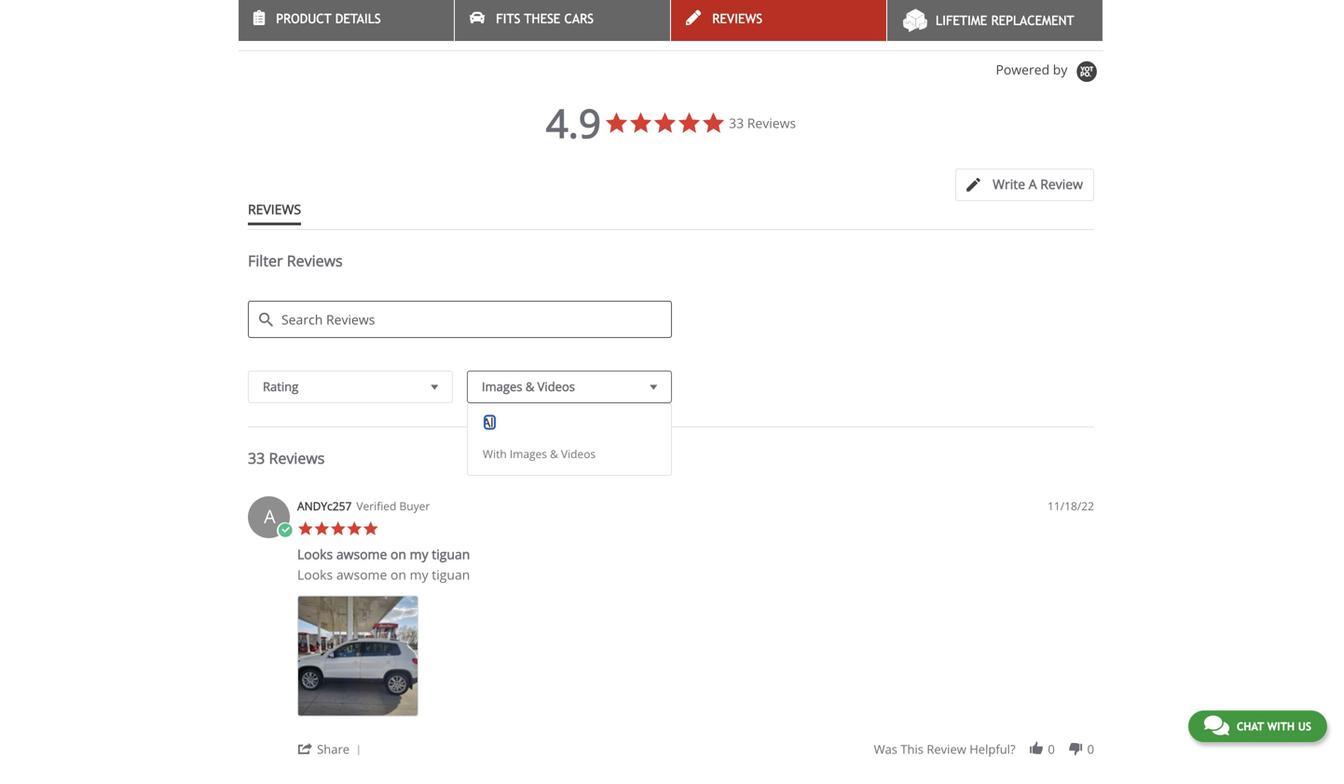 Task type: vqa. For each thing, say whether or not it's contained in the screenshot.
Front in New ECS Front Lips MK5 GTI & Jetta GLI
no



Task type: describe. For each thing, give the bounding box(es) containing it.
andyc257 verified buyer
[[297, 499, 430, 514]]

cars
[[564, 11, 594, 26]]

all link
[[483, 414, 497, 431]]

comments image
[[1204, 715, 1229, 737]]

& inside all list box
[[550, 447, 558, 462]]

filter reviews heading
[[248, 251, 1094, 287]]

2 my from the top
[[410, 566, 428, 584]]

buyer
[[399, 499, 430, 514]]

1 my from the top
[[410, 546, 428, 564]]

with images & videos link
[[483, 447, 596, 462]]

1 looks from the top
[[297, 546, 333, 564]]

reviews
[[248, 201, 301, 218]]

write a review
[[993, 175, 1083, 193]]

powered by link
[[996, 61, 1103, 84]]

videos inside all list box
[[561, 447, 596, 462]]

images inside field
[[482, 379, 522, 395]]

& inside field
[[525, 379, 534, 395]]

all
[[483, 414, 497, 431]]

powered by
[[996, 61, 1071, 78]]

1 on from the top
[[391, 546, 406, 564]]

looks awsome on my tiguan heading
[[297, 546, 470, 567]]

lifetime replacement
[[936, 13, 1074, 28]]

seperator image
[[353, 746, 364, 757]]

2 awsome from the top
[[336, 566, 387, 584]]

fits these cars link
[[455, 0, 670, 41]]

1 star image from the left
[[297, 521, 314, 537]]

lifetime replacement link
[[887, 0, 1103, 41]]

by
[[1053, 61, 1067, 78]]

down triangle image
[[645, 378, 662, 397]]

vote down review by andyc257 on 18 nov 2022 image
[[1068, 742, 1084, 758]]

reviews inside heading
[[287, 251, 343, 271]]

2 on from the top
[[391, 566, 406, 584]]

1 horizontal spatial 33 reviews
[[729, 114, 796, 132]]

review
[[1040, 175, 1083, 193]]

4.9
[[546, 96, 601, 150]]

product
[[276, 11, 331, 26]]

fits these cars
[[496, 11, 594, 26]]

magnifying glass image
[[259, 313, 273, 327]]

verified buyer heading
[[356, 499, 430, 515]]

with
[[1267, 720, 1295, 733]]

all list box
[[467, 404, 672, 476]]

image of review by andyc257 on 18 nov 2022 number 1 image
[[297, 596, 418, 717]]

vote up review by andyc257 on 18 nov 2022 image
[[1028, 742, 1045, 758]]

Rating Filter field
[[248, 371, 453, 404]]

1 star image from the left
[[314, 521, 330, 537]]

fits
[[496, 11, 520, 26]]



Task type: locate. For each thing, give the bounding box(es) containing it.
2 looks from the top
[[297, 566, 333, 584]]

filter
[[248, 251, 283, 271]]

1 vertical spatial on
[[391, 566, 406, 584]]

4.9 star rating element
[[546, 96, 601, 150]]

videos
[[537, 379, 575, 395], [561, 447, 596, 462]]

videos inside field
[[537, 379, 575, 395]]

us
[[1298, 720, 1311, 733]]

write no frame image
[[966, 178, 990, 192]]

circle checkmark image
[[277, 523, 293, 539]]

awsome
[[336, 546, 387, 564], [336, 566, 387, 584]]

0 horizontal spatial star image
[[297, 521, 314, 537]]

0 vertical spatial a
[[1029, 175, 1037, 193]]

1 vertical spatial tiguan
[[432, 566, 470, 584]]

andyc257
[[297, 499, 352, 514]]

1 tiguan from the top
[[432, 546, 470, 564]]

1 horizontal spatial 33
[[729, 114, 744, 132]]

33
[[729, 114, 744, 132], [248, 448, 265, 468]]

0 vertical spatial &
[[525, 379, 534, 395]]

on
[[391, 546, 406, 564], [391, 566, 406, 584]]

33 reviews
[[729, 114, 796, 132], [248, 448, 325, 468]]

looks awsome on my tiguan looks awsome on my tiguan
[[297, 546, 470, 584]]

0 vertical spatial tiguan
[[432, 546, 470, 564]]

share image
[[297, 742, 314, 758]]

star image
[[314, 521, 330, 537], [330, 521, 346, 537], [346, 521, 363, 537]]

images up the all on the left of the page
[[482, 379, 522, 395]]

images & videos element
[[467, 371, 672, 476]]

1 horizontal spatial star image
[[363, 521, 379, 537]]

0 horizontal spatial 33 reviews
[[248, 448, 325, 468]]

1 vertical spatial 33
[[248, 448, 265, 468]]

verified
[[356, 499, 396, 514]]

review date 11/18/22 element
[[1048, 499, 1094, 515]]

videos up all list box
[[537, 379, 575, 395]]

a inside write a review dropdown button
[[1029, 175, 1037, 193]]

write a review button
[[955, 169, 1094, 201]]

0 vertical spatial 33 reviews
[[729, 114, 796, 132]]

0 horizontal spatial &
[[525, 379, 534, 395]]

2 star image from the left
[[363, 521, 379, 537]]

chat with us link
[[1188, 711, 1327, 743]]

lifetime
[[936, 13, 987, 28]]

1 vertical spatial a
[[264, 504, 276, 530]]

star image
[[297, 521, 314, 537], [363, 521, 379, 537]]

chat with us
[[1237, 720, 1311, 733]]

with
[[483, 447, 507, 462]]

3 star image from the left
[[346, 521, 363, 537]]

replacement
[[991, 13, 1074, 28]]

filter reviews
[[248, 251, 343, 271]]

write
[[993, 175, 1025, 193]]

rating
[[263, 379, 298, 395]]

2 tiguan from the top
[[432, 566, 470, 584]]

videos down images & videos field
[[561, 447, 596, 462]]

1 vertical spatial &
[[550, 447, 558, 462]]

product details
[[276, 11, 381, 26]]

0 vertical spatial looks
[[297, 546, 333, 564]]

looks
[[297, 546, 333, 564], [297, 566, 333, 584]]

images
[[482, 379, 522, 395], [510, 447, 547, 462]]

1 awsome from the top
[[336, 546, 387, 564]]

tiguan
[[432, 546, 470, 564], [432, 566, 470, 584]]

these
[[524, 11, 560, 26]]

a left circle checkmark image
[[264, 504, 276, 530]]

0 horizontal spatial a
[[264, 504, 276, 530]]

star image down "verified"
[[363, 521, 379, 537]]

Images & Videos Filter field
[[467, 371, 672, 404]]

0 vertical spatial my
[[410, 546, 428, 564]]

star image right circle checkmark image
[[297, 521, 314, 537]]

a right write
[[1029, 175, 1037, 193]]

images right with
[[510, 447, 547, 462]]

0 vertical spatial on
[[391, 546, 406, 564]]

down triangle image
[[426, 378, 443, 397]]

1 horizontal spatial a
[[1029, 175, 1037, 193]]

0 vertical spatial awsome
[[336, 546, 387, 564]]

reviews
[[712, 11, 763, 26], [239, 14, 310, 36], [747, 114, 796, 132], [287, 251, 343, 271], [269, 448, 325, 468]]

list item
[[297, 596, 418, 717]]

1 vertical spatial awsome
[[336, 566, 387, 584]]

my
[[410, 546, 428, 564], [410, 566, 428, 584]]

images & videos
[[482, 379, 575, 395]]

images inside all list box
[[510, 447, 547, 462]]

a
[[1029, 175, 1037, 193], [264, 504, 276, 530]]

1 horizontal spatial &
[[550, 447, 558, 462]]

0 horizontal spatial 33
[[248, 448, 265, 468]]

11/18/22
[[1048, 499, 1094, 514]]

2 star image from the left
[[330, 521, 346, 537]]

details
[[335, 11, 381, 26]]

&
[[525, 379, 534, 395], [550, 447, 558, 462]]

0 vertical spatial 33
[[729, 114, 744, 132]]

reviews link
[[671, 0, 886, 41]]

with images & videos
[[483, 447, 596, 462]]

1 vertical spatial videos
[[561, 447, 596, 462]]

0 vertical spatial images
[[482, 379, 522, 395]]

chat
[[1237, 720, 1264, 733]]

group
[[874, 742, 1094, 758]]

1 vertical spatial my
[[410, 566, 428, 584]]

1 vertical spatial images
[[510, 447, 547, 462]]

1 vertical spatial 33 reviews
[[248, 448, 325, 468]]

0 vertical spatial videos
[[537, 379, 575, 395]]

1 vertical spatial looks
[[297, 566, 333, 584]]

product details link
[[239, 0, 454, 41]]

powered
[[996, 61, 1050, 78]]

Search Reviews search field
[[248, 301, 672, 338]]



